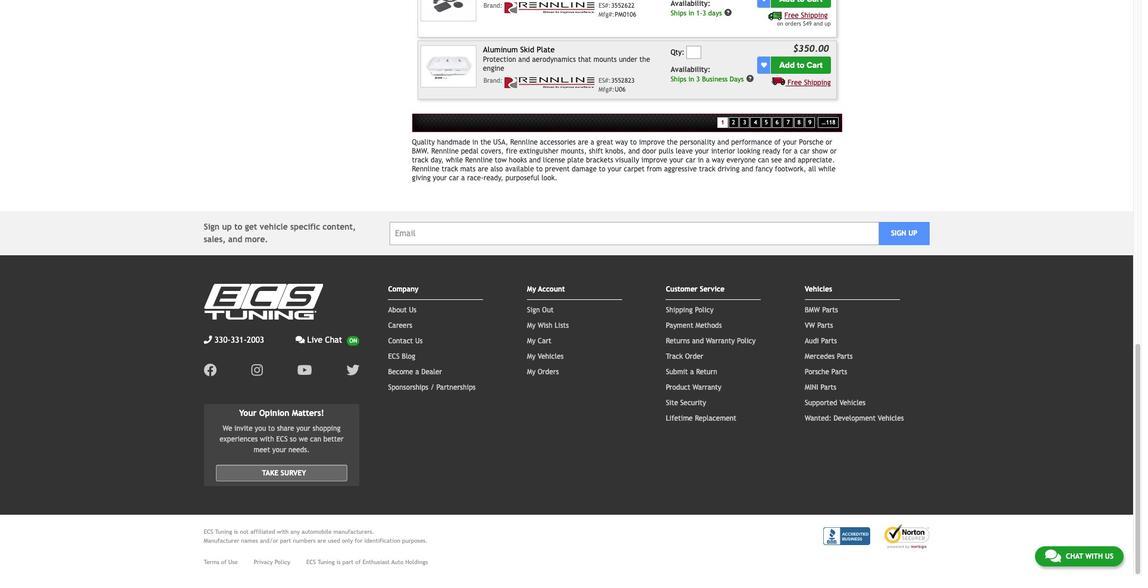 Task type: describe. For each thing, give the bounding box(es) containing it.
is for not
[[234, 529, 238, 535]]

invite
[[235, 424, 253, 433]]

ecs tuning is not affiliated with any automobile manufacturers. manufacturer names and/or part numbers are used only for identification purposes.
[[204, 529, 428, 544]]

ecs tuning image
[[204, 284, 323, 320]]

better
[[324, 435, 344, 444]]

take survey link
[[216, 465, 348, 482]]

8
[[798, 119, 801, 126]]

0 vertical spatial improve
[[639, 138, 665, 147]]

extinguisher
[[520, 147, 559, 156]]

1 horizontal spatial way
[[712, 156, 725, 165]]

contact us link
[[388, 337, 423, 345]]

license
[[543, 156, 565, 165]]

phone image
[[204, 336, 212, 344]]

and inside sign up to get vehicle specific content, sales, and more.
[[228, 235, 242, 244]]

site security
[[666, 399, 707, 407]]

my cart link
[[527, 337, 552, 345]]

rennline down pedal at left
[[465, 156, 493, 165]]

2 horizontal spatial car
[[800, 147, 810, 156]]

purposeful
[[506, 174, 540, 182]]

rennline up fire
[[510, 138, 538, 147]]

supported
[[805, 399, 838, 407]]

replacement
[[695, 415, 737, 423]]

my wish lists
[[527, 322, 569, 330]]

2 horizontal spatial the
[[667, 138, 678, 147]]

rennline - corporate logo image for es#: 3552823 mfg#: u06
[[505, 77, 596, 88]]

manufacturer
[[204, 538, 239, 544]]

fire
[[506, 147, 518, 156]]

1 horizontal spatial are
[[478, 165, 488, 173]]

comments image
[[296, 336, 305, 344]]

matters!
[[292, 409, 324, 418]]

in inside availability: ships in 3 business days
[[689, 75, 695, 83]]

shipping policy link
[[666, 306, 714, 315]]

a down personality
[[706, 156, 710, 165]]

vehicles right development
[[878, 415, 904, 423]]

with inside ecs tuning is not affiliated with any automobile manufacturers. manufacturer names and/or part numbers are used only for identification purposes.
[[277, 529, 289, 535]]

security
[[681, 399, 707, 407]]

ecs inside we invite you to share your shopping experiences with ecs so we can better meet your needs.
[[276, 435, 288, 444]]

for inside quality handmade in the usa, rennline accessories are a great way to improve the personality and performance of your porsche or bmw. rennline pedal covers, fire extinguisher mounts, shift knobs, and door pulls leave your interior looking ready for a car show or track day, while rennline tow hooks and license plate brackets visually improve your car in a way everyone can see and appreciate. rennline track mats are also available to prevent damage to your carpet from aggressive track driving and fancy footwork, all while giving your car a race-ready, purposeful look.
[[783, 147, 792, 156]]

parts for vw parts
[[818, 322, 834, 330]]

sponsorships / partnerships
[[388, 384, 476, 392]]

site
[[666, 399, 678, 407]]

shipping for free shipping on orders $49 and up
[[801, 11, 828, 19]]

rennline up day, at top left
[[432, 147, 459, 156]]

in up pedal at left
[[473, 138, 479, 147]]

we invite you to share your shopping experiences with ecs so we can better meet your needs.
[[220, 424, 344, 454]]

day,
[[431, 156, 444, 165]]

supported vehicles link
[[805, 399, 866, 407]]

rennline - corporate logo image for es#: 3552622 mfg#: pm0106
[[505, 1, 596, 13]]

part inside ecs tuning is not affiliated with any automobile manufacturers. manufacturer names and/or part numbers are used only for identification purposes.
[[280, 538, 291, 544]]

tuning for part
[[318, 559, 335, 566]]

submit a return link
[[666, 368, 718, 376]]

not
[[240, 529, 249, 535]]

submit
[[666, 368, 688, 376]]

lists
[[555, 322, 569, 330]]

free shipping
[[788, 78, 831, 87]]

dealer
[[421, 368, 442, 376]]

my orders link
[[527, 368, 559, 376]]

2 vertical spatial us
[[1106, 552, 1114, 561]]

2 horizontal spatial are
[[578, 138, 589, 147]]

parts for mercedes parts
[[837, 353, 853, 361]]

great
[[597, 138, 614, 147]]

es#: for es#: 3552622 mfg#: pm0106
[[599, 1, 611, 9]]

sponsorships / partnerships link
[[388, 384, 476, 392]]

question sign image for ships in 1-3 days
[[724, 8, 733, 16]]

and inside the free shipping on orders $49 and up
[[814, 20, 823, 27]]

plate
[[568, 156, 584, 165]]

facebook logo image
[[204, 364, 217, 377]]

you
[[255, 424, 266, 433]]

qty:
[[671, 48, 685, 57]]

comments image
[[1046, 549, 1062, 563]]

auto
[[392, 559, 404, 566]]

a up footwork,
[[794, 147, 798, 156]]

bmw.
[[412, 147, 429, 156]]

protection
[[483, 55, 516, 63]]

methods
[[696, 322, 722, 330]]

so
[[290, 435, 297, 444]]

used
[[328, 538, 340, 544]]

and up order on the right
[[692, 337, 704, 345]]

my account
[[527, 285, 565, 294]]

performance
[[732, 138, 773, 147]]

mfg#: for 3552823
[[599, 85, 615, 93]]

specific
[[290, 222, 320, 232]]

about us link
[[388, 306, 417, 315]]

and/or
[[260, 538, 278, 544]]

1 vertical spatial chat
[[1066, 552, 1084, 561]]

1 ships from the top
[[671, 8, 687, 17]]

to inside button
[[797, 60, 805, 70]]

up for sign up
[[909, 229, 918, 238]]

5
[[765, 119, 768, 126]]

to inside we invite you to share your shopping experiences with ecs so we can better meet your needs.
[[268, 424, 275, 433]]

your right meet at the bottom of page
[[272, 446, 286, 454]]

quality
[[412, 138, 435, 147]]

partnerships
[[437, 384, 476, 392]]

mercedes parts
[[805, 353, 853, 361]]

lifetime replacement link
[[666, 415, 737, 423]]

2 vertical spatial shipping
[[666, 306, 693, 315]]

0 horizontal spatial chat
[[325, 335, 342, 345]]

0 horizontal spatial the
[[481, 138, 491, 147]]

your opinion matters!
[[239, 409, 324, 418]]

1 horizontal spatial part
[[343, 559, 354, 566]]

in down personality
[[698, 156, 704, 165]]

for inside ecs tuning is not affiliated with any automobile manufacturers. manufacturer names and/or part numbers are used only for identification purposes.
[[355, 538, 363, 544]]

question sign image for ships in 3 business days
[[746, 74, 755, 83]]

1
[[721, 119, 725, 126]]

free shipping on orders $49 and up
[[778, 11, 831, 27]]

my for my account
[[527, 285, 536, 294]]

1 vertical spatial or
[[831, 147, 837, 156]]

ecs blog
[[388, 353, 416, 361]]

engine
[[483, 64, 505, 72]]

add to cart
[[780, 60, 823, 70]]

available
[[505, 165, 534, 173]]

your down day, at top left
[[433, 174, 447, 182]]

0 vertical spatial warranty
[[706, 337, 735, 345]]

0 vertical spatial free shipping image
[[769, 12, 783, 20]]

ecs for ecs tuning is part of enthusiast auto holdings
[[306, 559, 316, 566]]

es#: for es#: 3552823 mfg#: u06
[[599, 77, 611, 84]]

2 add to wish list image from the top
[[761, 62, 767, 68]]

free for free shipping on orders $49 and up
[[785, 11, 799, 19]]

sign for sign out
[[527, 306, 540, 315]]

giving
[[412, 174, 431, 182]]

fancy
[[756, 165, 773, 173]]

look.
[[542, 174, 558, 182]]

chat with us
[[1066, 552, 1114, 561]]

and inside aluminum skid plate protection and aerodynamics that mounts under the engine
[[519, 55, 530, 63]]

sponsorships
[[388, 384, 429, 392]]

skid
[[520, 45, 535, 54]]

prevent
[[545, 165, 570, 173]]

the inside aluminum skid plate protection and aerodynamics that mounts under the engine
[[640, 55, 650, 63]]

are inside ecs tuning is not affiliated with any automobile manufacturers. manufacturer names and/or part numbers are used only for identification purposes.
[[318, 538, 326, 544]]

order
[[685, 353, 704, 361]]

live
[[307, 335, 323, 345]]

audi
[[805, 337, 819, 345]]

identification
[[364, 538, 401, 544]]

mounts
[[594, 55, 617, 63]]

1 vertical spatial car
[[686, 156, 696, 165]]

tuning for not
[[215, 529, 232, 535]]

ecs for ecs blog
[[388, 353, 400, 361]]

door
[[642, 147, 657, 156]]

product
[[666, 384, 691, 392]]

enthusiast
[[363, 559, 390, 566]]

a left the return
[[691, 368, 694, 376]]

quality handmade in the usa, rennline accessories are a great way to improve the personality and performance of your porsche or bmw. rennline pedal covers, fire extinguisher mounts, shift knobs, and door pulls leave your interior looking ready for a car show or track day, while rennline tow hooks and license plate brackets visually improve your car in a way everyone can see and appreciate. rennline track mats are also available to prevent damage to your carpet from aggressive track driving and fancy footwork, all while giving your car a race-ready, purposeful look.
[[412, 138, 837, 182]]

see
[[772, 156, 782, 165]]

more.
[[245, 235, 268, 244]]

sign up
[[892, 229, 918, 238]]

vw parts
[[805, 322, 834, 330]]

my for my cart
[[527, 337, 536, 345]]

mfg#: for 3552622
[[599, 10, 615, 18]]

6
[[776, 119, 779, 126]]

survey
[[281, 469, 306, 477]]

shift
[[589, 147, 603, 156]]

company
[[388, 285, 419, 294]]

0 horizontal spatial car
[[449, 174, 459, 182]]

2
[[733, 119, 736, 126]]

plate
[[537, 45, 555, 54]]

appreciate.
[[798, 156, 835, 165]]



Task type: vqa. For each thing, say whether or not it's contained in the screenshot.
the top warranty
yes



Task type: locate. For each thing, give the bounding box(es) containing it.
us
[[409, 306, 417, 315], [415, 337, 423, 345], [1106, 552, 1114, 561]]

0 vertical spatial cart
[[807, 60, 823, 70]]

mini parts link
[[805, 384, 837, 392]]

3 left "days"
[[703, 8, 706, 17]]

to left get
[[234, 222, 243, 232]]

2 my from the top
[[527, 322, 536, 330]]

is down used
[[337, 559, 341, 566]]

shipping policy
[[666, 306, 714, 315]]

of up ready at the right of the page
[[775, 138, 781, 147]]

vehicles up bmw parts
[[805, 285, 833, 294]]

cart down wish
[[538, 337, 552, 345]]

and up interior on the right of page
[[718, 138, 729, 147]]

rennline up giving
[[412, 165, 440, 173]]

1 mfg#: from the top
[[599, 10, 615, 18]]

0 horizontal spatial question sign image
[[724, 8, 733, 16]]

personality
[[680, 138, 716, 147]]

your
[[239, 409, 257, 418]]

es#: inside es#: 3552823 mfg#: u06
[[599, 77, 611, 84]]

get
[[245, 222, 257, 232]]

0 vertical spatial brand:
[[484, 1, 503, 9]]

1 vertical spatial free shipping image
[[772, 77, 786, 85]]

shipping up payment
[[666, 306, 693, 315]]

None text field
[[687, 46, 702, 59]]

is for part
[[337, 559, 341, 566]]

all
[[809, 165, 817, 173]]

add
[[780, 60, 795, 70]]

1 vertical spatial add to wish list image
[[761, 62, 767, 68]]

1 vertical spatial way
[[712, 156, 725, 165]]

3 my from the top
[[527, 337, 536, 345]]

0 horizontal spatial of
[[221, 559, 227, 566]]

my for my orders
[[527, 368, 536, 376]]

sign
[[204, 222, 220, 232], [892, 229, 907, 238], [527, 306, 540, 315]]

track left driving
[[699, 165, 716, 173]]

site security link
[[666, 399, 707, 407]]

0 vertical spatial tuning
[[215, 529, 232, 535]]

car up appreciate. at the top right
[[800, 147, 810, 156]]

2 horizontal spatial policy
[[737, 337, 756, 345]]

1 vertical spatial is
[[337, 559, 341, 566]]

are down automobile
[[318, 538, 326, 544]]

1 vertical spatial porsche
[[805, 368, 830, 376]]

can inside quality handmade in the usa, rennline accessories are a great way to improve the personality and performance of your porsche or bmw. rennline pedal covers, fire extinguisher mounts, shift knobs, and door pulls leave your interior looking ready for a car show or track day, while rennline tow hooks and license plate brackets visually improve your car in a way everyone can see and appreciate. rennline track mats are also available to prevent damage to your carpet from aggressive track driving and fancy footwork, all while giving your car a race-ready, purposeful look.
[[758, 156, 770, 165]]

2 es#: from the top
[[599, 77, 611, 84]]

are up race-
[[478, 165, 488, 173]]

1 brand: from the top
[[484, 1, 503, 9]]

1 vertical spatial are
[[478, 165, 488, 173]]

1 vertical spatial free
[[788, 78, 802, 87]]

way down interior on the right of page
[[712, 156, 725, 165]]

customer
[[666, 285, 698, 294]]

mfg#: left u06
[[599, 85, 615, 93]]

0 horizontal spatial while
[[446, 156, 463, 165]]

cart down $350.00
[[807, 60, 823, 70]]

0 vertical spatial rennline - corporate logo image
[[505, 1, 596, 13]]

1 horizontal spatial cart
[[807, 60, 823, 70]]

sign for sign up
[[892, 229, 907, 238]]

to right you
[[268, 424, 275, 433]]

privacy policy link
[[254, 558, 290, 567]]

3 link
[[740, 117, 750, 128]]

u06
[[615, 85, 626, 93]]

instagram logo image
[[251, 364, 263, 377]]

availability: ships in 3 business days
[[671, 65, 744, 83]]

ecs
[[388, 353, 400, 361], [276, 435, 288, 444], [204, 529, 213, 535], [306, 559, 316, 566]]

0 horizontal spatial with
[[260, 435, 274, 444]]

es#: left 3552823
[[599, 77, 611, 84]]

track down bmw.
[[412, 156, 429, 165]]

2 vertical spatial 3
[[743, 119, 747, 126]]

us right contact
[[415, 337, 423, 345]]

1 horizontal spatial for
[[783, 147, 792, 156]]

4 my from the top
[[527, 353, 536, 361]]

1 rennline - corporate logo image from the top
[[505, 1, 596, 13]]

rennline - corporate logo image down aerodynamics
[[505, 77, 596, 88]]

brand:
[[484, 1, 503, 9], [484, 77, 503, 84]]

mercedes parts link
[[805, 353, 853, 361]]

1 horizontal spatial track
[[442, 165, 458, 173]]

ships inside availability: ships in 3 business days
[[671, 75, 687, 83]]

2 horizontal spatial track
[[699, 165, 716, 173]]

0 vertical spatial part
[[280, 538, 291, 544]]

0 vertical spatial is
[[234, 529, 238, 535]]

cart inside add to cart button
[[807, 60, 823, 70]]

2 vertical spatial policy
[[275, 559, 290, 566]]

ecs down numbers at bottom
[[306, 559, 316, 566]]

mfg#: inside es#: 3552823 mfg#: u06
[[599, 85, 615, 93]]

a left dealer at the left bottom of the page
[[416, 368, 419, 376]]

free shipping image up on
[[769, 12, 783, 20]]

0 vertical spatial car
[[800, 147, 810, 156]]

2 horizontal spatial 3
[[743, 119, 747, 126]]

parts down mercedes parts
[[832, 368, 848, 376]]

up inside sign up to get vehicle specific content, sales, and more.
[[222, 222, 232, 232]]

sign inside sign up to get vehicle specific content, sales, and more.
[[204, 222, 220, 232]]

ships left 1-
[[671, 8, 687, 17]]

0 horizontal spatial track
[[412, 156, 429, 165]]

with
[[260, 435, 274, 444], [277, 529, 289, 535], [1086, 552, 1103, 561]]

brand: for es#: 3552823 mfg#: u06
[[484, 77, 503, 84]]

2 rennline - corporate logo image from the top
[[505, 77, 596, 88]]

customer service
[[666, 285, 725, 294]]

submit a return
[[666, 368, 718, 376]]

0 vertical spatial with
[[260, 435, 274, 444]]

es#: inside es#: 3552622 mfg#: pm0106
[[599, 1, 611, 9]]

3 for in
[[697, 75, 700, 83]]

/
[[431, 384, 435, 392]]

free down add to cart
[[788, 78, 802, 87]]

1 vertical spatial cart
[[538, 337, 552, 345]]

5 link
[[762, 117, 772, 128]]

0 horizontal spatial tuning
[[215, 529, 232, 535]]

2 mfg#: from the top
[[599, 85, 615, 93]]

parts up mercedes parts
[[822, 337, 837, 345]]

add to cart button
[[772, 56, 831, 74]]

ecs tuning is part of enthusiast auto holdings
[[306, 559, 428, 566]]

take survey button
[[216, 465, 348, 482]]

1 horizontal spatial is
[[337, 559, 341, 566]]

footwork,
[[775, 165, 807, 173]]

ecs for ecs tuning is not affiliated with any automobile manufacturers. manufacturer names and/or part numbers are used only for identification purposes.
[[204, 529, 213, 535]]

vehicles up orders
[[538, 353, 564, 361]]

warranty down methods
[[706, 337, 735, 345]]

free up orders
[[785, 11, 799, 19]]

free shipping image
[[769, 12, 783, 20], [772, 77, 786, 85]]

careers
[[388, 322, 413, 330]]

aluminum skid plate link
[[483, 45, 555, 54]]

while up mats
[[446, 156, 463, 165]]

us for about us
[[409, 306, 417, 315]]

ready,
[[484, 174, 504, 182]]

vehicles up the wanted: development vehicles link
[[840, 399, 866, 407]]

with inside we invite you to share your shopping experiences with ecs so we can better meet your needs.
[[260, 435, 274, 444]]

2 horizontal spatial up
[[909, 229, 918, 238]]

policy for shipping policy
[[695, 306, 714, 315]]

330-
[[215, 335, 231, 345]]

tuning
[[215, 529, 232, 535], [318, 559, 335, 566]]

0 vertical spatial porsche
[[799, 138, 824, 147]]

0 vertical spatial free
[[785, 11, 799, 19]]

ready
[[763, 147, 781, 156]]

brand: for es#: 3552622 mfg#: pm0106
[[484, 1, 503, 9]]

1 horizontal spatial policy
[[695, 306, 714, 315]]

shipping for free shipping
[[804, 78, 831, 87]]

looking
[[738, 147, 761, 156]]

holdings
[[406, 559, 428, 566]]

the right under
[[640, 55, 650, 63]]

for down manufacturers.
[[355, 538, 363, 544]]

0 vertical spatial can
[[758, 156, 770, 165]]

and right $49
[[814, 20, 823, 27]]

my for my vehicles
[[527, 353, 536, 361]]

1 vertical spatial can
[[310, 435, 321, 444]]

for right ready at the right of the page
[[783, 147, 792, 156]]

us right about
[[409, 306, 417, 315]]

2 vertical spatial with
[[1086, 552, 1103, 561]]

of left use
[[221, 559, 227, 566]]

and down 'skid'
[[519, 55, 530, 63]]

add to wish list image
[[761, 0, 767, 2], [761, 62, 767, 68]]

aggressive
[[664, 165, 697, 173]]

es#3552823 - u06 - aluminum skid plate  - protection and aerodynamics that mounts under the engine - rennline - mini image
[[421, 45, 477, 87]]

porsche inside quality handmade in the usa, rennline accessories are a great way to improve the personality and performance of your porsche or bmw. rennline pedal covers, fire extinguisher mounts, shift knobs, and door pulls leave your interior looking ready for a car show or track day, while rennline tow hooks and license plate brackets visually improve your car in a way everyone can see and appreciate. rennline track mats are also available to prevent damage to your carpet from aggressive track driving and fancy footwork, all while giving your car a race-ready, purposeful look.
[[799, 138, 824, 147]]

shipping
[[801, 11, 828, 19], [804, 78, 831, 87], [666, 306, 693, 315]]

1 vertical spatial while
[[819, 165, 836, 173]]

0 horizontal spatial for
[[355, 538, 363, 544]]

ecs inside ecs tuning is not affiliated with any automobile manufacturers. manufacturer names and/or part numbers are used only for identification purposes.
[[204, 529, 213, 535]]

4
[[754, 119, 757, 126]]

1 horizontal spatial up
[[825, 20, 831, 27]]

your down visually at the right top of page
[[608, 165, 622, 173]]

2003
[[247, 335, 264, 345]]

330-331-2003
[[215, 335, 264, 345]]

2 ships from the top
[[671, 75, 687, 83]]

with left any
[[277, 529, 289, 535]]

interior
[[712, 147, 736, 156]]

1 horizontal spatial while
[[819, 165, 836, 173]]

3 for 1-
[[703, 8, 706, 17]]

0 horizontal spatial can
[[310, 435, 321, 444]]

1 vertical spatial part
[[343, 559, 354, 566]]

tuning up 'manufacturer'
[[215, 529, 232, 535]]

about
[[388, 306, 407, 315]]

to up look.
[[536, 165, 543, 173]]

1 vertical spatial question sign image
[[746, 74, 755, 83]]

chat right live
[[325, 335, 342, 345]]

sign inside button
[[892, 229, 907, 238]]

tow
[[495, 156, 507, 165]]

in left 1-
[[689, 8, 695, 17]]

0 horizontal spatial way
[[616, 138, 628, 147]]

7
[[787, 119, 790, 126]]

2 vertical spatial car
[[449, 174, 459, 182]]

development
[[834, 415, 876, 423]]

youtube logo image
[[297, 364, 312, 377]]

1 horizontal spatial 3
[[703, 8, 706, 17]]

chat right comments image
[[1066, 552, 1084, 561]]

is inside ecs tuning is not affiliated with any automobile manufacturers. manufacturer names and/or part numbers are used only for identification purposes.
[[234, 529, 238, 535]]

your down personality
[[695, 147, 709, 156]]

us right comments image
[[1106, 552, 1114, 561]]

…118 link
[[819, 117, 839, 128]]

cart
[[807, 60, 823, 70], [538, 337, 552, 345]]

0 vertical spatial mfg#:
[[599, 10, 615, 18]]

1 vertical spatial warranty
[[693, 384, 722, 392]]

free for free shipping
[[788, 78, 802, 87]]

tuning inside ecs tuning is not affiliated with any automobile manufacturers. manufacturer names and/or part numbers are used only for identification purposes.
[[215, 529, 232, 535]]

6 link
[[773, 117, 783, 128]]

2 link
[[729, 117, 739, 128]]

and down everyone
[[742, 165, 754, 173]]

aerodynamics
[[532, 55, 576, 63]]

while down appreciate. at the top right
[[819, 165, 836, 173]]

parts for audi parts
[[822, 337, 837, 345]]

rennline - corporate logo image
[[505, 1, 596, 13], [505, 77, 596, 88]]

1 vertical spatial brand:
[[484, 77, 503, 84]]

question sign image right "days"
[[724, 8, 733, 16]]

free inside the free shipping on orders $49 and up
[[785, 11, 799, 19]]

or right show
[[831, 147, 837, 156]]

shipping up $49
[[801, 11, 828, 19]]

improve up the door
[[639, 138, 665, 147]]

rennline - corporate logo image up plate
[[505, 1, 596, 13]]

sign out link
[[527, 306, 554, 315]]

0 vertical spatial ships
[[671, 8, 687, 17]]

shipping inside the free shipping on orders $49 and up
[[801, 11, 828, 19]]

0 vertical spatial question sign image
[[724, 8, 733, 16]]

a up shift in the right top of the page
[[591, 138, 595, 147]]

contact
[[388, 337, 413, 345]]

ecs up 'manufacturer'
[[204, 529, 213, 535]]

0 vertical spatial us
[[409, 306, 417, 315]]

0 vertical spatial are
[[578, 138, 589, 147]]

0 horizontal spatial is
[[234, 529, 238, 535]]

1 vertical spatial tuning
[[318, 559, 335, 566]]

car down leave
[[686, 156, 696, 165]]

1 vertical spatial for
[[355, 538, 363, 544]]

2 brand: from the top
[[484, 77, 503, 84]]

1 vertical spatial improve
[[642, 156, 668, 165]]

mfg#: inside es#: 3552622 mfg#: pm0106
[[599, 10, 615, 18]]

and down extinguisher
[[529, 156, 541, 165]]

2 horizontal spatial with
[[1086, 552, 1103, 561]]

live chat
[[307, 335, 342, 345]]

parts for mini parts
[[821, 384, 837, 392]]

0 horizontal spatial up
[[222, 222, 232, 232]]

9
[[809, 119, 812, 126]]

2 vertical spatial are
[[318, 538, 326, 544]]

parts for porsche parts
[[832, 368, 848, 376]]

3552622
[[611, 1, 635, 9]]

0 horizontal spatial sign
[[204, 222, 220, 232]]

0 horizontal spatial cart
[[538, 337, 552, 345]]

lifetime
[[666, 415, 693, 423]]

3 left 4
[[743, 119, 747, 126]]

brand: right es#3552622 - pm0106 - exactfit magnetic phone mount - safely & securely mount your cell phone - rennline - porsche image
[[484, 1, 503, 9]]

1 horizontal spatial the
[[640, 55, 650, 63]]

1 vertical spatial es#:
[[599, 77, 611, 84]]

and right sales,
[[228, 235, 242, 244]]

your up the we
[[296, 424, 311, 433]]

shipping down add to cart button
[[804, 78, 831, 87]]

1 vertical spatial us
[[415, 337, 423, 345]]

1 horizontal spatial with
[[277, 529, 289, 535]]

pedal
[[461, 147, 479, 156]]

0 vertical spatial way
[[616, 138, 628, 147]]

1 vertical spatial with
[[277, 529, 289, 535]]

parts down porsche parts
[[821, 384, 837, 392]]

es#3552622 - pm0106 - exactfit magnetic phone mount - safely & securely mount your cell phone - rennline - porsche image
[[421, 0, 477, 21]]

0 vertical spatial shipping
[[801, 11, 828, 19]]

1 vertical spatial policy
[[737, 337, 756, 345]]

question sign image
[[724, 8, 733, 16], [746, 74, 755, 83]]

free
[[785, 11, 799, 19], [788, 78, 802, 87]]

1 horizontal spatial of
[[355, 559, 361, 566]]

1 horizontal spatial can
[[758, 156, 770, 165]]

free shipping image down add at the top right of the page
[[772, 77, 786, 85]]

to up visually at the right top of page
[[630, 138, 637, 147]]

track
[[412, 156, 429, 165], [442, 165, 458, 173], [699, 165, 716, 173]]

to down brackets
[[599, 165, 606, 173]]

product warranty link
[[666, 384, 722, 392]]

1 my from the top
[[527, 285, 536, 294]]

es#: 3552823 mfg#: u06
[[599, 77, 635, 93]]

is
[[234, 529, 238, 535], [337, 559, 341, 566]]

es#: left 3552622
[[599, 1, 611, 9]]

my left orders
[[527, 368, 536, 376]]

1 es#: from the top
[[599, 1, 611, 9]]

shopping
[[313, 424, 341, 433]]

2 horizontal spatial sign
[[892, 229, 907, 238]]

way up knobs,
[[616, 138, 628, 147]]

mfg#: down 3552622
[[599, 10, 615, 18]]

part down only at the bottom
[[343, 559, 354, 566]]

0 vertical spatial policy
[[695, 306, 714, 315]]

and up visually at the right top of page
[[629, 147, 640, 156]]

up inside sign up button
[[909, 229, 918, 238]]

your up the 'aggressive'
[[670, 156, 684, 165]]

the
[[640, 55, 650, 63], [481, 138, 491, 147], [667, 138, 678, 147]]

brand: down 'engine'
[[484, 77, 503, 84]]

and up footwork,
[[784, 156, 796, 165]]

1 link
[[718, 117, 728, 128]]

with up meet at the bottom of page
[[260, 435, 274, 444]]

vw
[[805, 322, 816, 330]]

car left race-
[[449, 174, 459, 182]]

warranty down the return
[[693, 384, 722, 392]]

are
[[578, 138, 589, 147], [478, 165, 488, 173], [318, 538, 326, 544]]

1 vertical spatial 3
[[697, 75, 700, 83]]

my for my wish lists
[[527, 322, 536, 330]]

0 vertical spatial or
[[826, 138, 833, 147]]

us for contact us
[[415, 337, 423, 345]]

twitter logo image
[[347, 364, 360, 377]]

your down 7 link
[[783, 138, 797, 147]]

can inside we invite you to share your shopping experiences with ecs so we can better meet your needs.
[[310, 435, 321, 444]]

parts right bmw
[[823, 306, 838, 315]]

porsche parts link
[[805, 368, 848, 376]]

1 horizontal spatial sign
[[527, 306, 540, 315]]

0 vertical spatial add to wish list image
[[761, 0, 767, 2]]

3 inside availability: ships in 3 business days
[[697, 75, 700, 83]]

porsche up show
[[799, 138, 824, 147]]

0 horizontal spatial policy
[[275, 559, 290, 566]]

5 my from the top
[[527, 368, 536, 376]]

up inside the free shipping on orders $49 and up
[[825, 20, 831, 27]]

policy for privacy policy
[[275, 559, 290, 566]]

race-
[[467, 174, 484, 182]]

1 vertical spatial mfg#:
[[599, 85, 615, 93]]

can right the we
[[310, 435, 321, 444]]

my down my cart
[[527, 353, 536, 361]]

sign up button
[[880, 222, 930, 245]]

my up my vehicles
[[527, 337, 536, 345]]

0 vertical spatial while
[[446, 156, 463, 165]]

days
[[709, 8, 722, 17]]

sign for sign up to get vehicle specific content, sales, and more.
[[204, 222, 220, 232]]

0 horizontal spatial are
[[318, 538, 326, 544]]

330-331-2003 link
[[204, 334, 264, 347]]

a down mats
[[461, 174, 465, 182]]

audi parts link
[[805, 337, 837, 345]]

aluminum
[[483, 45, 518, 54]]

0 vertical spatial 3
[[703, 8, 706, 17]]

to inside sign up to get vehicle specific content, sales, and more.
[[234, 222, 243, 232]]

of inside quality handmade in the usa, rennline accessories are a great way to improve the personality and performance of your porsche or bmw. rennline pedal covers, fire extinguisher mounts, shift knobs, and door pulls leave your interior looking ready for a car show or track day, while rennline tow hooks and license plate brackets visually improve your car in a way everyone can see and appreciate. rennline track mats are also available to prevent damage to your carpet from aggressive track driving and fancy footwork, all while giving your car a race-ready, purposeful look.
[[775, 138, 781, 147]]

names
[[241, 538, 258, 544]]

1 add to wish list image from the top
[[761, 0, 767, 2]]

parts for bmw parts
[[823, 306, 838, 315]]

can up fancy
[[758, 156, 770, 165]]

1 horizontal spatial chat
[[1066, 552, 1084, 561]]

numbers
[[293, 538, 316, 544]]

ecs left so
[[276, 435, 288, 444]]

availability:
[[671, 65, 711, 74]]

porsche parts
[[805, 368, 848, 376]]

improve up from
[[642, 156, 668, 165]]

to
[[797, 60, 805, 70], [630, 138, 637, 147], [536, 165, 543, 173], [599, 165, 606, 173], [234, 222, 243, 232], [268, 424, 275, 433]]

Email email field
[[390, 222, 880, 245]]

2 horizontal spatial of
[[775, 138, 781, 147]]

returns
[[666, 337, 690, 345]]

up for sign up to get vehicle specific content, sales, and more.
[[222, 222, 232, 232]]

part
[[280, 538, 291, 544], [343, 559, 354, 566]]

parts up porsche parts
[[837, 353, 853, 361]]



